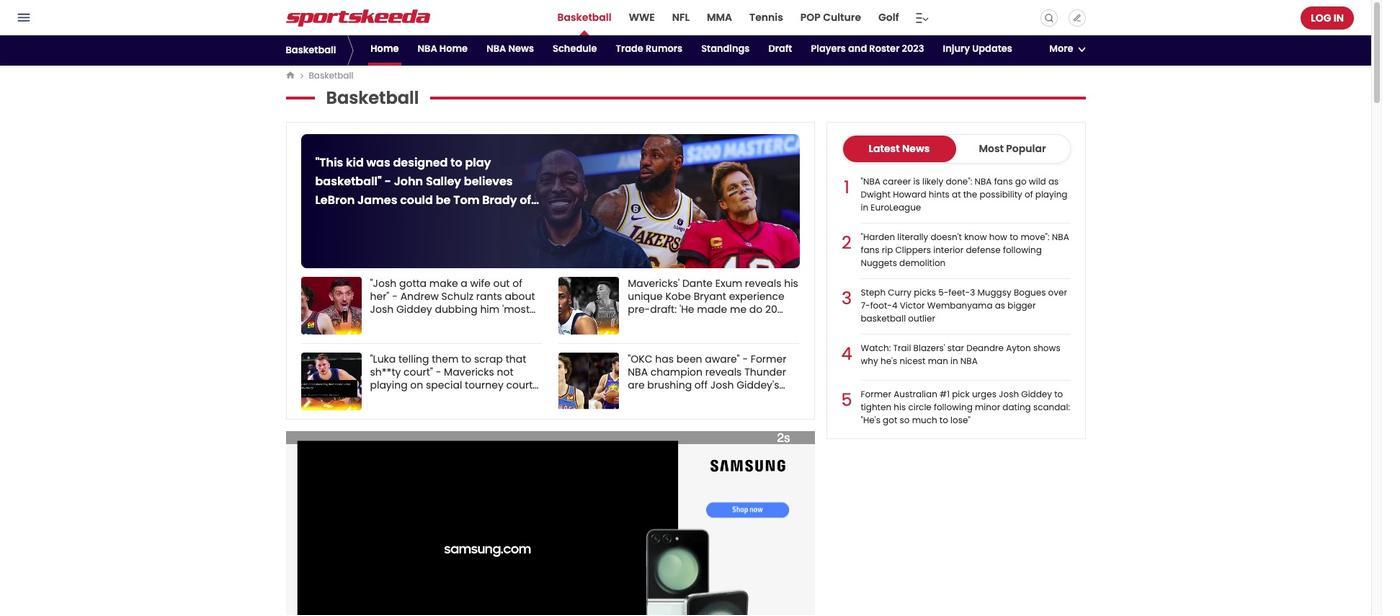 Task type: vqa. For each thing, say whether or not it's contained in the screenshot.
btn menu icon
no



Task type: describe. For each thing, give the bounding box(es) containing it.
with
[[670, 315, 691, 329]]

buzzing
[[370, 404, 408, 418]]

dubbing
[[435, 302, 478, 317]]

nba inside "harden literally doesn't know how to move": nba fans rip clippers interior defense following nuggets demolition
[[1053, 231, 1070, 243]]

foot-
[[871, 299, 893, 311]]

following inside the former australian #1 pick urges josh giddey to tighten his circle following minor dating scandal: "he's got so much to lose"
[[934, 401, 973, 413]]

allegedly'
[[465, 315, 513, 329]]

interior
[[934, 244, 964, 256]]

wwe link
[[628, 0, 657, 35]]

reveals inside "okc has been aware" - former nba champion reveals thunder are brushing off josh giddey's scandal after being in loop from start
[[706, 365, 742, 379]]

1
[[844, 175, 850, 199]]

muggsy
[[978, 286, 1012, 298]]

trail
[[894, 342, 912, 354]]

nba news
[[487, 42, 534, 56]]

nba right nba home
[[487, 42, 506, 56]]

"okc has been aware" - former nba champion reveals thunder are brushing off josh giddey's scandal after being in loop from start
[[628, 352, 790, 418]]

20
[[766, 302, 778, 317]]

basketball right home icon
[[309, 69, 354, 81]]

know
[[965, 231, 987, 243]]

start
[[628, 404, 651, 418]]

to inside the "this kid was designed to play basketball" - john salley believes lebron james could be tom brady of nba at 45
[[451, 154, 463, 171]]

of inside the "josh gotta make a wife out of her" - andrew schulz rants about josh giddey dubbing him 'most famous pedophile allegedly'
[[513, 276, 523, 291]]

in inside "okc has been aware" - former nba champion reveals thunder are brushing off josh giddey's scandal after being in loop from start
[[730, 391, 739, 405]]

"okc has been aware" - former nba champion reveals thunder are brushing off josh giddey's scandal after being in loop from start image
[[559, 353, 620, 410]]

mavericks' dante exum reveals his unique kobe bryant experience pre-draft: 'he made me do 20 swishes with my left hand' (exclusive) image
[[559, 277, 620, 335]]

wembanyama
[[928, 299, 993, 311]]

former inside the former australian #1 pick urges josh giddey to tighten his circle following minor dating scandal: "he's got so much to lose"
[[861, 388, 892, 400]]

hints
[[929, 188, 950, 200]]

experience
[[729, 289, 785, 304]]

players
[[811, 42, 846, 56]]

demolition
[[900, 257, 946, 269]]

pop culture link
[[799, 0, 863, 35]]

1 home from the left
[[371, 42, 399, 56]]

nba home
[[418, 42, 468, 56]]

nba inside "okc has been aware" - former nba champion reveals thunder are brushing off josh giddey's scandal after being in loop from start
[[628, 365, 648, 379]]

reveals inside mavericks' dante exum reveals his unique kobe bryant experience pre-draft: 'he made me do 20 swishes with my left hand' (exclusive)
[[745, 276, 782, 291]]

to left "lose""
[[940, 414, 949, 426]]

the
[[964, 188, 978, 200]]

- inside "luka telling them to scrap that sh**ty court" - mavericks not playing on special tourney court against rockets has nba fans buzzing
[[436, 365, 442, 379]]

home icon image
[[286, 71, 295, 79]]

most
[[979, 141, 1004, 156]]

off
[[695, 378, 708, 392]]

"luka telling them to scrap that sh**ty court" - mavericks not playing on special tourney court against rockets has nba fans buzzing image
[[301, 353, 362, 410]]

"this kid was designed to play basketball" - john salley believes lebron james could be tom brady of nba at 45
[[315, 154, 531, 227]]

feet-
[[949, 286, 971, 298]]

make
[[430, 276, 458, 291]]

fans inside "luka telling them to scrap that sh**ty court" - mavericks not playing on special tourney court against rockets has nba fans buzzing
[[497, 391, 519, 405]]

culture
[[824, 10, 862, 25]]

players and roster 2023 link
[[809, 35, 927, 66]]

josh for in
[[711, 378, 734, 392]]

tourney
[[465, 378, 504, 392]]

rockets
[[411, 391, 450, 405]]

trade
[[616, 42, 644, 56]]

him
[[480, 302, 500, 317]]

giddey's
[[737, 378, 780, 392]]

dating
[[1003, 401, 1032, 413]]

literally
[[898, 231, 929, 243]]

injury updates link
[[941, 35, 1015, 66]]

to inside "luka telling them to scrap that sh**ty court" - mavericks not playing on special tourney court against rockets has nba fans buzzing
[[462, 352, 472, 366]]

injury updates
[[944, 42, 1013, 56]]

1 3 from the left
[[842, 286, 852, 310]]

5-
[[939, 286, 949, 298]]

as inside "steph curry picks 5-feet-3 muggsy bogues over 7-foot-4 victor wembanyama as bigger basketball outlier"
[[996, 299, 1006, 311]]

2
[[842, 231, 852, 255]]

brushing
[[648, 378, 692, 392]]

to up scandal:
[[1055, 388, 1064, 400]]

how
[[990, 231, 1008, 243]]

players and roster 2023
[[811, 42, 925, 56]]

pre-
[[628, 302, 651, 317]]

basketball"
[[315, 173, 382, 190]]

basketball down home link
[[326, 86, 419, 110]]

them
[[432, 352, 459, 366]]

clippers
[[896, 244, 932, 256]]

trade rumors
[[616, 42, 683, 56]]

that
[[506, 352, 527, 366]]

john
[[394, 173, 423, 190]]

in right log at the right of the page
[[1334, 10, 1345, 25]]

standings link
[[699, 35, 752, 66]]

steph
[[861, 286, 886, 298]]

playing inside "luka telling them to scrap that sh**ty court" - mavericks not playing on special tourney court against rockets has nba fans buzzing
[[370, 378, 408, 392]]

chevron down image
[[1078, 47, 1086, 52]]

rumors
[[646, 42, 683, 56]]

move":
[[1021, 231, 1050, 243]]

of inside the "this kid was designed to play basketball" - john salley believes lebron james could be tom brady of nba at 45
[[520, 192, 531, 208]]

2023
[[902, 42, 925, 56]]

basketball up schedule
[[558, 10, 612, 25]]

pick
[[953, 388, 970, 400]]

former inside "okc has been aware" - former nba champion reveals thunder are brushing off josh giddey's scandal after being in loop from start
[[751, 352, 787, 366]]

much
[[913, 414, 938, 426]]

watch:
[[861, 342, 891, 354]]

fans inside "harden literally doesn't know how to move": nba fans rip clippers interior defense following nuggets demolition
[[861, 244, 880, 256]]

mavericks'
[[628, 276, 680, 291]]

aware"
[[705, 352, 740, 366]]

curry
[[889, 286, 912, 298]]

man
[[928, 355, 949, 367]]

gotta
[[399, 276, 427, 291]]

"harden
[[861, 231, 896, 243]]

kobe
[[666, 289, 691, 304]]

nfl link
[[671, 0, 691, 35]]

picks
[[914, 286, 937, 298]]

lose"
[[951, 414, 971, 426]]

at inside '"nba career is likely done": nba fans go wild as dwight howard hints at the possibility of playing in euroleague'
[[952, 188, 961, 200]]

log
[[1312, 10, 1332, 25]]

schedule
[[553, 42, 597, 56]]

be
[[436, 192, 451, 208]]

to inside "harden literally doesn't know how to move": nba fans rip clippers interior defense following nuggets demolition
[[1010, 231, 1019, 243]]

has inside "okc has been aware" - former nba champion reveals thunder are brushing off josh giddey's scandal after being in loop from start
[[656, 352, 674, 366]]

more
[[1050, 42, 1074, 56]]

josh inside the former australian #1 pick urges josh giddey to tighten his circle following minor dating scandal: "he's got so much to lose"
[[999, 388, 1020, 400]]

5
[[842, 388, 853, 412]]

4 inside "steph curry picks 5-feet-3 muggsy bogues over 7-foot-4 victor wembanyama as bigger basketball outlier"
[[893, 299, 898, 311]]

list icon image
[[915, 9, 929, 26]]

mma link
[[706, 0, 734, 35]]

log in
[[1312, 10, 1345, 25]]

he's
[[881, 355, 898, 367]]

former australian #1 pick urges josh giddey to tighten his circle following minor dating scandal: "he's got so much to lose"
[[861, 388, 1071, 426]]

on
[[411, 378, 423, 392]]

mavericks
[[444, 365, 494, 379]]

"this
[[315, 154, 343, 171]]

josh for famous
[[370, 302, 394, 317]]



Task type: locate. For each thing, give the bounding box(es) containing it.
following up "lose""
[[934, 401, 973, 413]]

0 horizontal spatial josh
[[370, 302, 394, 317]]

mma
[[707, 10, 733, 25]]

sh**ty
[[370, 365, 401, 379]]

of right out
[[513, 276, 523, 291]]

to right them
[[462, 352, 472, 366]]

likely
[[923, 175, 944, 187]]

home down sportskeeda logo
[[371, 42, 399, 56]]

1 vertical spatial at
[[342, 211, 355, 227]]

popular
[[1007, 141, 1047, 156]]

1 horizontal spatial at
[[952, 188, 961, 200]]

0 horizontal spatial as
[[996, 299, 1006, 311]]

deandre
[[967, 342, 1004, 354]]

"josh
[[370, 276, 397, 291]]

0 horizontal spatial has
[[453, 391, 472, 405]]

4 down curry
[[893, 299, 898, 311]]

in down dwight
[[861, 201, 869, 213]]

to left play
[[451, 154, 463, 171]]

giddey up scandal:
[[1022, 388, 1053, 400]]

0 vertical spatial as
[[1049, 175, 1059, 187]]

basketball up home icon
[[286, 43, 336, 57]]

1 vertical spatial playing
[[370, 378, 408, 392]]

kid
[[346, 154, 364, 171]]

0 horizontal spatial reveals
[[706, 365, 742, 379]]

2 3 from the left
[[971, 286, 976, 298]]

nba
[[418, 42, 437, 56], [487, 42, 506, 56], [975, 175, 992, 187], [315, 211, 340, 227], [1053, 231, 1070, 243], [961, 355, 978, 367], [628, 365, 648, 379], [474, 391, 494, 405]]

nba down lebron
[[315, 211, 340, 227]]

scandal:
[[1034, 401, 1071, 413]]

nba down mavericks
[[474, 391, 494, 405]]

pop culture
[[801, 10, 862, 25]]

career
[[883, 175, 912, 187]]

writers home image
[[1073, 13, 1082, 22]]

court"
[[404, 365, 433, 379]]

0 vertical spatial has
[[656, 352, 674, 366]]

nba up the
[[975, 175, 992, 187]]

"okc
[[628, 352, 653, 366]]

giddey inside the former australian #1 pick urges josh giddey to tighten his circle following minor dating scandal: "he's got so much to lose"
[[1022, 388, 1053, 400]]

fans inside '"nba career is likely done": nba fans go wild as dwight howard hints at the possibility of playing in euroleague'
[[995, 175, 1013, 187]]

1 horizontal spatial fans
[[861, 244, 880, 256]]

nuggets
[[861, 257, 898, 269]]

thunder
[[745, 365, 787, 379]]

bigger
[[1008, 299, 1036, 311]]

(exclusive)
[[628, 328, 682, 342]]

following
[[1004, 244, 1042, 256], [934, 401, 973, 413]]

fans up possibility
[[995, 175, 1013, 187]]

why
[[861, 355, 879, 367]]

tom
[[454, 192, 480, 208]]

and
[[849, 42, 868, 56]]

giddey
[[396, 302, 432, 317], [1022, 388, 1053, 400]]

sportskeeda logo image
[[286, 9, 430, 26]]

bryant
[[694, 289, 727, 304]]

#1
[[940, 388, 950, 400]]

do
[[750, 302, 763, 317]]

in inside '"nba career is likely done": nba fans go wild as dwight howard hints at the possibility of playing in euroleague'
[[861, 201, 869, 213]]

1 horizontal spatial 4
[[893, 299, 898, 311]]

1 vertical spatial fans
[[861, 244, 880, 256]]

of inside '"nba career is likely done": nba fans go wild as dwight howard hints at the possibility of playing in euroleague'
[[1025, 188, 1034, 200]]

2 horizontal spatial fans
[[995, 175, 1013, 187]]

playing inside '"nba career is likely done": nba fans go wild as dwight howard hints at the possibility of playing in euroleague'
[[1036, 188, 1068, 200]]

home left nba news
[[440, 42, 468, 56]]

schedule link
[[551, 35, 600, 66]]

out
[[493, 276, 510, 291]]

"harden literally doesn't know how to move": nba fans rip clippers interior defense following nuggets demolition
[[861, 231, 1070, 269]]

1 horizontal spatial following
[[1004, 244, 1042, 256]]

updates
[[973, 42, 1013, 56]]

- left john
[[385, 173, 391, 190]]

0 vertical spatial following
[[1004, 244, 1042, 256]]

draft link
[[767, 35, 795, 66]]

2 home from the left
[[440, 42, 468, 56]]

trade rumors link
[[614, 35, 685, 66]]

1 horizontal spatial playing
[[1036, 188, 1068, 200]]

giddey inside the "josh gotta make a wife out of her" - andrew schulz rants about josh giddey dubbing him 'most famous pedophile allegedly'
[[396, 302, 432, 317]]

following down move":
[[1004, 244, 1042, 256]]

0 horizontal spatial playing
[[370, 378, 408, 392]]

- right court"
[[436, 365, 442, 379]]

nba right move":
[[1053, 231, 1070, 243]]

2 horizontal spatial josh
[[999, 388, 1020, 400]]

in left 'loop'
[[730, 391, 739, 405]]

at inside the "this kid was designed to play basketball" - john salley believes lebron james could be tom brady of nba at 45
[[342, 211, 355, 227]]

hand'
[[731, 315, 759, 329]]

giddey down gotta
[[396, 302, 432, 317]]

are
[[628, 378, 645, 392]]

former up giddey's
[[751, 352, 787, 366]]

josh down "josh
[[370, 302, 394, 317]]

1 vertical spatial following
[[934, 401, 973, 413]]

mavericks' dante exum reveals his unique kobe bryant experience pre-draft: 'he made me do 20 swishes with my left hand' (exclusive)
[[628, 276, 799, 342]]

rants
[[476, 289, 502, 304]]

at down done":
[[952, 188, 961, 200]]

4 left why
[[842, 342, 853, 366]]

1 horizontal spatial reveals
[[745, 276, 782, 291]]

reveals up the do
[[745, 276, 782, 291]]

0 vertical spatial reveals
[[745, 276, 782, 291]]

reveals
[[745, 276, 782, 291], [706, 365, 742, 379]]

in inside watch: trail blazers' star deandre ayton shows why he's nicest man in nba
[[951, 355, 959, 367]]

josh right off
[[711, 378, 734, 392]]

"josh gotta make a wife out of her" - andrew schulz rants about josh giddey dubbing him 'most famous pedophile allegedly' image
[[301, 277, 362, 335]]

news inside button
[[903, 141, 930, 156]]

as down muggsy
[[996, 299, 1006, 311]]

to
[[451, 154, 463, 171], [1010, 231, 1019, 243], [462, 352, 472, 366], [1055, 388, 1064, 400], [940, 414, 949, 426]]

nba inside '"nba career is likely done": nba fans go wild as dwight howard hints at the possibility of playing in euroleague'
[[975, 175, 992, 187]]

0 vertical spatial news
[[509, 42, 534, 56]]

1 vertical spatial as
[[996, 299, 1006, 311]]

0 horizontal spatial fans
[[497, 391, 519, 405]]

1 vertical spatial former
[[861, 388, 892, 400]]

1 horizontal spatial his
[[894, 401, 906, 413]]

designed
[[393, 154, 448, 171]]

nba home link
[[416, 35, 470, 66]]

tighten
[[861, 401, 892, 413]]

over
[[1049, 286, 1068, 298]]

been
[[677, 352, 703, 366]]

3 left 7-
[[842, 286, 852, 310]]

1 horizontal spatial josh
[[711, 378, 734, 392]]

news for nba news
[[509, 42, 534, 56]]

following inside "harden literally doesn't know how to move": nba fans rip clippers interior defense following nuggets demolition
[[1004, 244, 1042, 256]]

1 horizontal spatial 3
[[971, 286, 976, 298]]

golf
[[879, 10, 899, 25]]

being
[[698, 391, 727, 405]]

1 horizontal spatial has
[[656, 352, 674, 366]]

- right aware"
[[743, 352, 748, 366]]

got
[[883, 414, 898, 426]]

0 horizontal spatial his
[[785, 276, 799, 291]]

0 vertical spatial his
[[785, 276, 799, 291]]

playing up the buzzing
[[370, 378, 408, 392]]

1 horizontal spatial news
[[903, 141, 930, 156]]

has right "okc
[[656, 352, 674, 366]]

0 vertical spatial 4
[[893, 299, 898, 311]]

nba news link
[[485, 35, 536, 66]]

josh inside "okc has been aware" - former nba champion reveals thunder are brushing off josh giddey's scandal after being in loop from start
[[711, 378, 734, 392]]

'most
[[503, 302, 530, 317]]

from
[[766, 391, 790, 405]]

after
[[672, 391, 696, 405]]

of down go
[[1025, 188, 1034, 200]]

nba down star
[[961, 355, 978, 367]]

to right how
[[1010, 231, 1019, 243]]

- right her"
[[392, 289, 398, 304]]

home
[[371, 42, 399, 56], [440, 42, 468, 56]]

doesn't
[[931, 231, 963, 243]]

draft
[[769, 42, 793, 56]]

news left schedule
[[509, 42, 534, 56]]

nba right home link
[[418, 42, 437, 56]]

0 vertical spatial playing
[[1036, 188, 1068, 200]]

pedophile
[[412, 315, 463, 329]]

special
[[426, 378, 462, 392]]

nba up scandal
[[628, 365, 648, 379]]

james
[[358, 192, 398, 208]]

fans down not
[[497, 391, 519, 405]]

telling
[[399, 352, 429, 366]]

champion
[[651, 365, 703, 379]]

his inside the former australian #1 pick urges josh giddey to tighten his circle following minor dating scandal: "he's got so much to lose"
[[894, 401, 906, 413]]

1 vertical spatial his
[[894, 401, 906, 413]]

1 horizontal spatial former
[[861, 388, 892, 400]]

his inside mavericks' dante exum reveals his unique kobe bryant experience pre-draft: 'he made me do 20 swishes with my left hand' (exclusive)
[[785, 276, 799, 291]]

former up tighten
[[861, 388, 892, 400]]

in down star
[[951, 355, 959, 367]]

0 horizontal spatial former
[[751, 352, 787, 366]]

0 horizontal spatial following
[[934, 401, 973, 413]]

-
[[385, 173, 391, 190], [392, 289, 398, 304], [743, 352, 748, 366], [436, 365, 442, 379]]

0 vertical spatial giddey
[[396, 302, 432, 317]]

nba inside the "this kid was designed to play basketball" - john salley believes lebron james could be tom brady of nba at 45
[[315, 211, 340, 227]]

0 vertical spatial at
[[952, 188, 961, 200]]

3
[[842, 286, 852, 310], [971, 286, 976, 298]]

1 vertical spatial reveals
[[706, 365, 742, 379]]

playing
[[1036, 188, 1068, 200], [370, 378, 408, 392]]

watch: trail blazers' star deandre ayton shows why he's nicest man in nba
[[861, 342, 1061, 367]]

0 vertical spatial former
[[751, 352, 787, 366]]

steph curry picks 5-feet-3 muggsy bogues over 7-foot-4 victor wembanyama as bigger basketball outlier
[[861, 286, 1068, 324]]

"he's
[[861, 414, 881, 426]]

0 horizontal spatial at
[[342, 211, 355, 227]]

0 horizontal spatial giddey
[[396, 302, 432, 317]]

as inside '"nba career is likely done": nba fans go wild as dwight howard hints at the possibility of playing in euroleague'
[[1049, 175, 1059, 187]]

has down mavericks
[[453, 391, 472, 405]]

schulz
[[442, 289, 474, 304]]

1 horizontal spatial home
[[440, 42, 468, 56]]

of right brady
[[520, 192, 531, 208]]

minor
[[976, 401, 1001, 413]]

at left 45 at the top left of the page
[[342, 211, 355, 227]]

0 horizontal spatial 3
[[842, 286, 852, 310]]

1 vertical spatial news
[[903, 141, 930, 156]]

in
[[1334, 10, 1345, 25], [861, 201, 869, 213], [951, 355, 959, 367], [730, 391, 739, 405]]

3 inside "steph curry picks 5-feet-3 muggsy bogues over 7-foot-4 victor wembanyama as bigger basketball outlier"
[[971, 286, 976, 298]]

josh inside the "josh gotta make a wife out of her" - andrew schulz rants about josh giddey dubbing him 'most famous pedophile allegedly'
[[370, 302, 394, 317]]

josh up dating
[[999, 388, 1020, 400]]

at
[[952, 188, 961, 200], [342, 211, 355, 227]]

- inside "okc has been aware" - former nba champion reveals thunder are brushing off josh giddey's scandal after being in loop from start
[[743, 352, 748, 366]]

news right latest
[[903, 141, 930, 156]]

0 horizontal spatial news
[[509, 42, 534, 56]]

news for latest news
[[903, 141, 930, 156]]

was
[[367, 154, 391, 171]]

has inside "luka telling them to scrap that sh**ty court" - mavericks not playing on special tourney court against rockets has nba fans buzzing
[[453, 391, 472, 405]]

me
[[730, 302, 747, 317]]

standings
[[702, 42, 750, 56]]

court
[[507, 378, 533, 392]]

1 horizontal spatial giddey
[[1022, 388, 1053, 400]]

0 horizontal spatial 4
[[842, 342, 853, 366]]

pop
[[801, 10, 821, 25]]

playing down wild
[[1036, 188, 1068, 200]]

salley
[[426, 173, 461, 190]]

1 horizontal spatial as
[[1049, 175, 1059, 187]]

1 vertical spatial giddey
[[1022, 388, 1053, 400]]

outlier
[[909, 312, 936, 324]]

- inside the "this kid was designed to play basketball" - john salley believes lebron james could be tom brady of nba at 45
[[385, 173, 391, 190]]

injury
[[944, 42, 971, 56]]

0 horizontal spatial home
[[371, 42, 399, 56]]

nba inside "luka telling them to scrap that sh**ty court" - mavericks not playing on special tourney court against rockets has nba fans buzzing
[[474, 391, 494, 405]]

- inside the "josh gotta make a wife out of her" - andrew schulz rants about josh giddey dubbing him 'most famous pedophile allegedly'
[[392, 289, 398, 304]]

as
[[1049, 175, 1059, 187], [996, 299, 1006, 311]]

fans down "harden
[[861, 244, 880, 256]]

1 vertical spatial 4
[[842, 342, 853, 366]]

tennis
[[750, 10, 784, 25]]

circle
[[909, 401, 932, 413]]

ayton
[[1007, 342, 1032, 354]]

as right wild
[[1049, 175, 1059, 187]]

reveals up being
[[706, 365, 742, 379]]

2 vertical spatial fans
[[497, 391, 519, 405]]

1 vertical spatial has
[[453, 391, 472, 405]]

nba inside watch: trail blazers' star deandre ayton shows why he's nicest man in nba
[[961, 355, 978, 367]]

most popular
[[979, 141, 1047, 156]]

3 up wembanyama
[[971, 286, 976, 298]]

0 vertical spatial fans
[[995, 175, 1013, 187]]

"this kid was designed to play basketball" - john salley believes lebron james could be tom brady of nba at 45 image
[[501, 134, 800, 268]]



